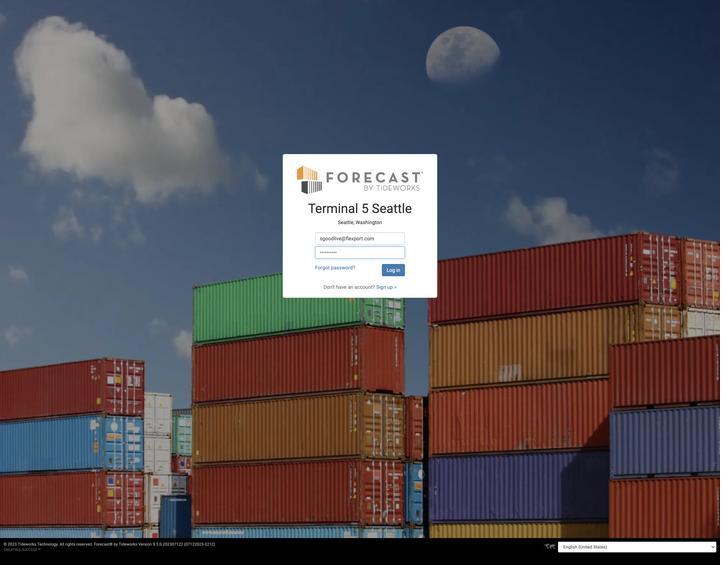 Task type: locate. For each thing, give the bounding box(es) containing it.
washington
[[356, 219, 382, 225]]

tideworks up 'success'
[[18, 542, 36, 547]]

© 2023 tideworks technology. all rights reserved. forecast® by tideworks version 9.5.0.202307122 (07122023-2212) creating success ℠
[[4, 542, 215, 552]]

don't
[[324, 284, 335, 290]]

tideworks
[[18, 542, 36, 547], [119, 542, 137, 547]]

forgot password? link
[[315, 265, 355, 271]]

1 tideworks from the left
[[18, 542, 36, 547]]

1 horizontal spatial tideworks
[[119, 542, 137, 547]]

have
[[336, 284, 347, 290]]

tideworks right by
[[119, 542, 137, 547]]

account?
[[355, 284, 375, 290]]

(07122023-
[[184, 542, 205, 547]]

version
[[138, 542, 152, 547]]

terminal 5 seattle seattle, washington
[[308, 201, 412, 225]]

9.5.0.202307122
[[153, 542, 183, 547]]

Password password field
[[315, 247, 405, 259]]

all
[[60, 542, 64, 547]]

forgot
[[315, 265, 330, 271]]

password?
[[331, 265, 355, 271]]

5
[[361, 201, 369, 216]]

0 horizontal spatial tideworks
[[18, 542, 36, 547]]



Task type: vqa. For each thing, say whether or not it's contained in the screenshot.
the chassis number
no



Task type: describe. For each thing, give the bounding box(es) containing it.
seattle,
[[338, 219, 354, 225]]

Email or username text field
[[315, 233, 405, 245]]

up
[[387, 284, 393, 290]]

forgot password? log in
[[315, 265, 400, 273]]

©
[[4, 542, 7, 547]]

sign up » link
[[376, 284, 397, 290]]

don't have an account? sign up »
[[324, 284, 397, 290]]

2023
[[8, 542, 17, 547]]

sign
[[376, 284, 386, 290]]

by
[[114, 542, 118, 547]]

in
[[396, 267, 400, 273]]

rights
[[65, 542, 75, 547]]

forecast®
[[94, 542, 113, 547]]

creating
[[4, 548, 21, 552]]

℠
[[38, 548, 41, 552]]

forecast® by tideworks image
[[297, 165, 423, 195]]

»
[[394, 284, 397, 290]]

log
[[387, 267, 395, 273]]

2212)
[[205, 542, 215, 547]]

technology.
[[37, 542, 59, 547]]

2 tideworks from the left
[[119, 542, 137, 547]]

an
[[348, 284, 353, 290]]

seattle
[[372, 201, 412, 216]]

terminal
[[308, 201, 358, 216]]

log in button
[[382, 264, 405, 276]]

reserved.
[[76, 542, 93, 547]]

success
[[21, 548, 37, 552]]



